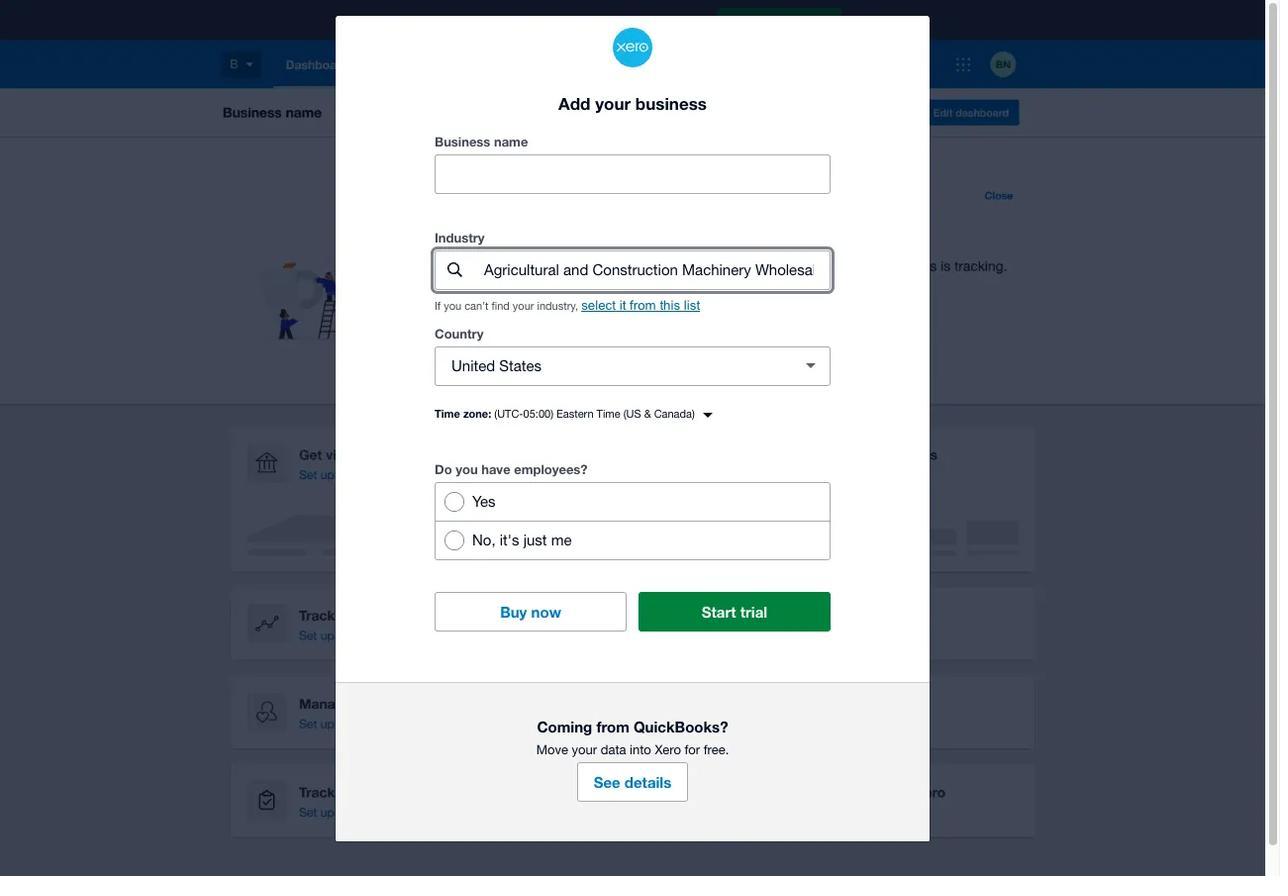Task type: locate. For each thing, give the bounding box(es) containing it.
time inside time zone: (utc-05:00) eastern time (us & canada)
[[597, 408, 620, 420]]

1 horizontal spatial from
[[630, 298, 656, 313]]

buy now button
[[435, 592, 627, 631]]

from
[[630, 298, 656, 313], [597, 718, 630, 735]]

from right it
[[630, 298, 656, 313]]

your inside coming from quickbooks? move your data into xero for free.
[[572, 742, 597, 757]]

coming from quickbooks? move your data into xero for free.
[[536, 718, 729, 757]]

do
[[435, 461, 452, 477]]

start trial
[[702, 603, 768, 621]]

details
[[625, 773, 672, 791]]

coming
[[537, 718, 592, 735]]

Country field
[[436, 347, 783, 385]]

employees?
[[514, 461, 588, 477]]

zone:
[[463, 407, 491, 420]]

you right 'do'
[[456, 461, 478, 477]]

05:00)
[[523, 408, 553, 420]]

1 vertical spatial you
[[456, 461, 478, 477]]

from up data
[[597, 718, 630, 735]]

list
[[684, 298, 700, 313]]

your right find
[[513, 300, 534, 312]]

time
[[435, 407, 460, 420], [597, 408, 620, 420]]

start
[[702, 603, 736, 621]]

1 vertical spatial from
[[597, 718, 630, 735]]

this
[[660, 298, 680, 313]]

0 vertical spatial you
[[444, 300, 461, 312]]

it's
[[500, 531, 519, 548]]

your inside if you can't find your industry, select it from this list
[[513, 300, 534, 312]]

your left data
[[572, 742, 597, 757]]

from inside coming from quickbooks? move your data into xero for free.
[[597, 718, 630, 735]]

see details
[[594, 773, 672, 791]]

your right add
[[595, 93, 631, 114]]

you for can't
[[444, 300, 461, 312]]

it
[[619, 298, 626, 313]]

do you have employees? group
[[435, 482, 831, 560]]

0 vertical spatial from
[[630, 298, 656, 313]]

buy now
[[500, 603, 561, 621]]

no, it's just me
[[472, 531, 572, 548]]

select
[[581, 298, 616, 313]]

add
[[559, 93, 591, 114]]

name
[[494, 133, 528, 149]]

into
[[630, 742, 651, 757]]

1 vertical spatial your
[[513, 300, 534, 312]]

your for can't
[[513, 300, 534, 312]]

you inside if you can't find your industry, select it from this list
[[444, 300, 461, 312]]

you right the if
[[444, 300, 461, 312]]

buy
[[500, 603, 527, 621]]

canada)
[[654, 408, 695, 420]]

your for quickbooks?
[[572, 742, 597, 757]]

industry
[[435, 229, 485, 245]]

0 horizontal spatial from
[[597, 718, 630, 735]]

time left "zone:"
[[435, 407, 460, 420]]

if
[[435, 300, 441, 312]]

time left the (us on the top of page
[[597, 408, 620, 420]]

you
[[444, 300, 461, 312], [456, 461, 478, 477]]

no,
[[472, 531, 496, 548]]

your
[[595, 93, 631, 114], [513, 300, 534, 312], [572, 742, 597, 757]]

1 horizontal spatial time
[[597, 408, 620, 420]]

start trial button
[[639, 592, 831, 631]]

move
[[536, 742, 568, 757]]

Industry field
[[482, 251, 830, 289]]

2 vertical spatial your
[[572, 742, 597, 757]]



Task type: describe. For each thing, give the bounding box(es) containing it.
&
[[644, 408, 651, 420]]

have
[[481, 461, 511, 477]]

business name
[[435, 133, 528, 149]]

country
[[435, 326, 484, 341]]

see
[[594, 773, 620, 791]]

industry,
[[537, 300, 578, 312]]

me
[[551, 531, 572, 548]]

time zone: (utc-05:00) eastern time (us & canada)
[[435, 407, 695, 420]]

0 horizontal spatial time
[[435, 407, 460, 420]]

quickbooks?
[[634, 718, 728, 735]]

if you can't find your industry, select it from this list
[[435, 298, 700, 313]]

now
[[531, 603, 561, 621]]

for
[[685, 742, 700, 757]]

see details button
[[577, 762, 688, 802]]

business
[[636, 93, 707, 114]]

select it from this list button
[[581, 298, 700, 313]]

can't
[[465, 300, 489, 312]]

clear image
[[791, 346, 831, 386]]

find
[[492, 300, 510, 312]]

business
[[435, 133, 490, 149]]

you for have
[[456, 461, 478, 477]]

just
[[523, 531, 547, 548]]

(utc-
[[494, 408, 523, 420]]

xero image
[[613, 28, 653, 67]]

trial
[[740, 603, 768, 621]]

(us
[[623, 408, 641, 420]]

add your business
[[559, 93, 707, 114]]

Business name field
[[436, 155, 830, 193]]

0 vertical spatial your
[[595, 93, 631, 114]]

xero
[[655, 742, 681, 757]]

search icon image
[[447, 263, 462, 277]]

data
[[601, 742, 626, 757]]

eastern
[[557, 408, 594, 420]]

do you have employees?
[[435, 461, 588, 477]]

free.
[[704, 742, 729, 757]]

yes
[[472, 493, 496, 510]]



Task type: vqa. For each thing, say whether or not it's contained in the screenshot.
the Agency
no



